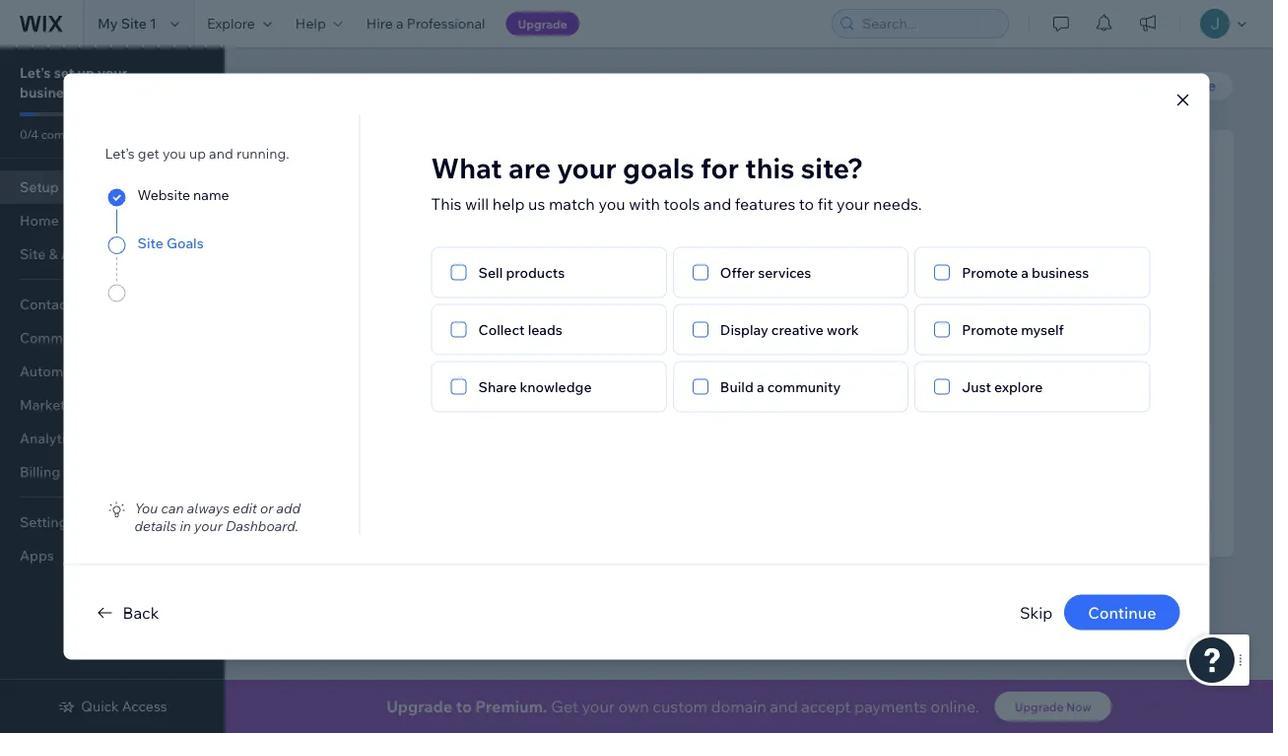 Task type: locate. For each thing, give the bounding box(es) containing it.
0 horizontal spatial set
[[54, 64, 74, 81]]

a right hire
[[396, 15, 404, 32]]

hire a professional link
[[355, 0, 497, 47]]

your right find
[[357, 331, 386, 348]]

let's get you up and running.
[[105, 144, 290, 162]]

let's set up your business up the this at the left top
[[288, 157, 505, 179]]

your down my
[[98, 64, 127, 81]]

Just explore checkbox
[[915, 361, 1151, 412]]

1 vertical spatial let's set up your business
[[288, 157, 505, 179]]

in inside the "you can always edit or add details in your dashboard."
[[180, 517, 191, 534]]

0 vertical spatial get
[[326, 501, 350, 518]]

share knowledge
[[479, 378, 592, 395]]

promote up the promote myself
[[962, 264, 1018, 281]]

0 vertical spatial now
[[1154, 232, 1184, 249]]

1 horizontal spatial upgrade
[[518, 16, 567, 31]]

1 vertical spatial site
[[1190, 77, 1216, 94]]

site?
[[801, 151, 864, 185]]

let's down the welcome,
[[288, 157, 328, 179]]

website
[[406, 446, 457, 463]]

2 vertical spatial site
[[138, 234, 163, 251]]

update for update your site type
[[326, 232, 374, 249]]

will
[[465, 194, 489, 213]]

your inside the "you can always edit or add details in your dashboard."
[[194, 517, 223, 534]]

get found on google
[[326, 501, 461, 518]]

goals
[[623, 151, 695, 185]]

1 vertical spatial get
[[551, 697, 578, 717]]

in for a
[[576, 331, 588, 348]]

john
[[399, 71, 468, 106]]

0 horizontal spatial you
[[163, 144, 186, 162]]

payments
[[854, 697, 927, 717]]

website
[[138, 186, 190, 203]]

upgrade left the premium.
[[386, 697, 452, 717]]

your down the always
[[194, 517, 223, 534]]

it
[[565, 331, 573, 348]]

back
[[123, 603, 159, 623]]

promote left myself
[[962, 321, 1018, 338]]

1 vertical spatial you
[[599, 194, 626, 213]]

to
[[799, 194, 814, 213], [456, 697, 472, 717]]

few
[[602, 331, 625, 348]]

1
[[150, 15, 157, 32]]

a inside the build a community checkbox
[[757, 378, 764, 395]]

now for update now
[[1154, 232, 1184, 249]]

upgrade
[[518, 16, 567, 31], [386, 697, 452, 717], [1015, 699, 1064, 714]]

are
[[508, 151, 551, 185]]

0 vertical spatial set
[[54, 64, 74, 81]]

site for design
[[1190, 77, 1216, 94]]

welcome, john
[[264, 71, 468, 106]]

1 horizontal spatial you
[[599, 194, 626, 213]]

design inside 'link'
[[1142, 77, 1187, 94]]

2 horizontal spatial let's
[[690, 371, 720, 388]]

fit
[[818, 194, 833, 213]]

0 horizontal spatial let's
[[20, 64, 51, 81]]

a inside 'promote a business' 'option'
[[1021, 264, 1029, 281]]

0 vertical spatial let's
[[20, 64, 51, 81]]

update your site type
[[326, 232, 464, 249]]

business inside the sidebar element
[[20, 84, 78, 101]]

let's left go
[[690, 371, 720, 388]]

a right build
[[757, 378, 764, 395]]

1 horizontal spatial get
[[551, 697, 578, 717]]

set up the 0/4 completed
[[54, 64, 74, 81]]

Share knowledge checkbox
[[431, 361, 667, 412]]

1 horizontal spatial let's
[[288, 157, 328, 179]]

1 vertical spatial let's
[[288, 157, 328, 179]]

your left own
[[582, 697, 615, 717]]

continue
[[1088, 603, 1157, 623]]

sidebar element
[[0, 47, 225, 733]]

site inside design site 'link'
[[1190, 77, 1216, 94]]

business up will
[[430, 157, 505, 179]]

0 vertical spatial in
[[576, 331, 588, 348]]

1 horizontal spatial now
[[1154, 232, 1184, 249]]

and right the tools
[[704, 194, 732, 213]]

promote inside option
[[962, 321, 1018, 338]]

a right connect
[[385, 285, 393, 302]]

0 horizontal spatial now
[[1067, 699, 1092, 714]]

0 vertical spatial design
[[1142, 77, 1187, 94]]

home
[[20, 212, 59, 229]]

1 vertical spatial domain
[[439, 331, 488, 348]]

skip button
[[1020, 601, 1053, 624]]

upgrade for upgrade
[[518, 16, 567, 31]]

let's set up your business up completed at the top
[[20, 64, 127, 101]]

you left with
[[599, 194, 626, 213]]

you
[[163, 144, 186, 162], [599, 194, 626, 213]]

settings link
[[0, 506, 225, 539]]

update inside button
[[1103, 232, 1151, 249]]

design for design site
[[1142, 77, 1187, 94]]

0 vertical spatial to
[[799, 194, 814, 213]]

promote for promote myself
[[962, 321, 1018, 338]]

1 horizontal spatial set
[[332, 157, 358, 179]]

0 horizontal spatial up
[[77, 64, 94, 81]]

secure
[[518, 331, 561, 348]]

a for build
[[757, 378, 764, 395]]

promote for promote a business
[[962, 264, 1018, 281]]

0 horizontal spatial business
[[20, 84, 78, 101]]

in right it
[[576, 331, 588, 348]]

design
[[1142, 77, 1187, 94], [326, 446, 371, 463]]

access
[[122, 698, 167, 715]]

1 horizontal spatial up
[[189, 144, 206, 162]]

connect
[[326, 285, 382, 302]]

custom up perfect
[[396, 285, 445, 302]]

to left fit
[[799, 194, 814, 213]]

promote myself
[[962, 321, 1064, 338]]

1 horizontal spatial design
[[1142, 77, 1187, 94]]

0 horizontal spatial in
[[180, 517, 191, 534]]

0 vertical spatial site
[[121, 15, 147, 32]]

0 vertical spatial domain
[[449, 285, 498, 302]]

Offer services checkbox
[[673, 247, 909, 298]]

up up completed at the top
[[77, 64, 94, 81]]

completed
[[41, 127, 100, 141]]

myself
[[1021, 321, 1064, 338]]

domain
[[449, 285, 498, 302], [439, 331, 488, 348], [711, 697, 767, 717]]

1 promote from the top
[[962, 264, 1018, 281]]

0 horizontal spatial upgrade
[[386, 697, 452, 717]]

and
[[209, 144, 233, 162], [704, 194, 732, 213], [491, 331, 515, 348], [770, 697, 798, 717]]

1 vertical spatial now
[[1067, 699, 1092, 714]]

get left found
[[326, 501, 350, 518]]

0 horizontal spatial update
[[326, 232, 374, 249]]

running.
[[236, 144, 290, 162]]

1 horizontal spatial update
[[1103, 232, 1151, 249]]

domain right perfect
[[439, 331, 488, 348]]

found
[[353, 501, 391, 518]]

1 horizontal spatial business
[[430, 157, 505, 179]]

domain down the sell
[[449, 285, 498, 302]]

upgrade right "online."
[[1015, 699, 1064, 714]]

needs.
[[873, 194, 922, 213]]

1 vertical spatial promote
[[962, 321, 1018, 338]]

knowledge
[[520, 378, 592, 395]]

a up promote myself option
[[1021, 264, 1029, 281]]

let's inside button
[[690, 371, 720, 388]]

Promote a business checkbox
[[915, 247, 1151, 298]]

Build a community checkbox
[[673, 361, 909, 412]]

1 horizontal spatial custom
[[653, 697, 708, 717]]

this
[[745, 151, 795, 185]]

a for promote
[[1021, 264, 1029, 281]]

business up the 0/4 completed
[[20, 84, 78, 101]]

0 vertical spatial let's set up your business
[[20, 64, 127, 101]]

and left running.
[[209, 144, 233, 162]]

site
[[121, 15, 147, 32], [1190, 77, 1216, 94], [138, 234, 163, 251]]

1 update from the left
[[326, 232, 374, 249]]

1 vertical spatial to
[[456, 697, 472, 717]]

1 vertical spatial design
[[326, 446, 371, 463]]

custom
[[396, 285, 445, 302], [653, 697, 708, 717]]

up up name on the top of the page
[[189, 144, 206, 162]]

2 horizontal spatial upgrade
[[1015, 699, 1064, 714]]

business up myself
[[1032, 264, 1089, 281]]

professional
[[407, 15, 485, 32]]

1 vertical spatial in
[[180, 517, 191, 534]]

domain for perfect
[[439, 331, 488, 348]]

connect a custom domain
[[326, 285, 498, 302]]

help
[[296, 15, 326, 32]]

2 vertical spatial business
[[1032, 264, 1089, 281]]

design site link
[[1106, 71, 1234, 101]]

business
[[20, 84, 78, 101], [430, 157, 505, 179], [1032, 264, 1089, 281]]

2 vertical spatial domain
[[711, 697, 767, 717]]

2 update from the left
[[1103, 232, 1151, 249]]

a left few
[[591, 331, 598, 348]]

0 horizontal spatial custom
[[396, 285, 445, 302]]

update for update now
[[1103, 232, 1151, 249]]

setup link
[[0, 171, 225, 204]]

leads
[[528, 321, 563, 338]]

set down the welcome,
[[332, 157, 358, 179]]

to left the premium.
[[456, 697, 472, 717]]

upgrade right professional
[[518, 16, 567, 31]]

promote
[[962, 264, 1018, 281], [962, 321, 1018, 338]]

promote inside 'option'
[[962, 264, 1018, 281]]

this
[[431, 194, 462, 213]]

2 horizontal spatial business
[[1032, 264, 1089, 281]]

up up update your site type
[[362, 157, 384, 179]]

you right get on the top left of page
[[163, 144, 186, 162]]

now for upgrade now
[[1067, 699, 1092, 714]]

or
[[260, 499, 273, 517]]

0 vertical spatial promote
[[962, 264, 1018, 281]]

0 vertical spatial you
[[163, 144, 186, 162]]

accept
[[801, 697, 851, 717]]

home link
[[0, 204, 225, 238]]

let's set up your business inside the sidebar element
[[20, 64, 127, 101]]

up
[[77, 64, 94, 81], [189, 144, 206, 162], [362, 157, 384, 179]]

settings
[[20, 514, 74, 531]]

1 horizontal spatial to
[[799, 194, 814, 213]]

premium.
[[475, 697, 547, 717]]

let's go
[[690, 371, 743, 388]]

0 horizontal spatial design
[[326, 446, 371, 463]]

2 promote from the top
[[962, 321, 1018, 338]]

name
[[193, 186, 229, 203]]

community
[[768, 378, 841, 395]]

get right the premium.
[[551, 697, 578, 717]]

your right fit
[[837, 194, 870, 213]]

in down can
[[180, 517, 191, 534]]

1 horizontal spatial in
[[576, 331, 588, 348]]

in for your
[[180, 517, 191, 534]]

domain left accept
[[711, 697, 767, 717]]

perfect
[[389, 331, 436, 348]]

on
[[394, 501, 410, 518]]

custom right own
[[653, 697, 708, 717]]

a inside hire a professional link
[[396, 15, 404, 32]]

website name
[[138, 186, 229, 203]]

your
[[98, 64, 127, 81], [557, 151, 617, 185], [388, 157, 426, 179], [837, 194, 870, 213], [377, 232, 406, 249], [357, 331, 386, 348], [374, 446, 403, 463], [194, 517, 223, 534], [582, 697, 615, 717]]

a for connect
[[385, 285, 393, 302]]

let's
[[20, 64, 51, 81], [288, 157, 328, 179], [690, 371, 720, 388]]

0 horizontal spatial let's set up your business
[[20, 64, 127, 101]]

welcome,
[[264, 71, 393, 106]]

1 vertical spatial custom
[[653, 697, 708, 717]]

0 vertical spatial business
[[20, 84, 78, 101]]

2 vertical spatial let's
[[690, 371, 720, 388]]

Display creative work checkbox
[[673, 304, 909, 355]]

automations
[[20, 363, 103, 380]]

what
[[431, 151, 502, 185]]

1 vertical spatial business
[[430, 157, 505, 179]]

let's up '0/4'
[[20, 64, 51, 81]]

update now
[[1103, 232, 1184, 249]]

let's set up your business
[[20, 64, 127, 101], [288, 157, 505, 179]]



Task type: describe. For each thing, give the bounding box(es) containing it.
offer
[[720, 264, 755, 281]]

your left website
[[374, 446, 403, 463]]

build a community
[[720, 378, 841, 395]]

let's go button
[[672, 365, 760, 394]]

products
[[506, 264, 565, 281]]

quick access button
[[57, 698, 167, 716]]

set inside the sidebar element
[[54, 64, 74, 81]]

goals
[[167, 234, 204, 251]]

explore
[[995, 378, 1043, 395]]

quick access
[[81, 698, 167, 715]]

collect leads
[[479, 321, 563, 338]]

e.g., mystunningwebsite.com field
[[351, 366, 650, 393]]

0/4
[[20, 127, 38, 141]]

Search... field
[[857, 10, 1002, 37]]

display creative work
[[720, 321, 859, 338]]

with
[[629, 194, 660, 213]]

tools
[[664, 194, 700, 213]]

site for my
[[121, 15, 147, 32]]

services
[[758, 264, 812, 281]]

help
[[493, 194, 525, 213]]

business inside 'option'
[[1032, 264, 1089, 281]]

type
[[435, 232, 464, 249]]

and inside what are your goals for this site? this will help us match you with tools and features to fit your needs.
[[704, 194, 732, 213]]

offer services
[[720, 264, 812, 281]]

what are your goals for this site? this will help us match you with tools and features to fit your needs.
[[431, 151, 922, 213]]

sell
[[479, 264, 503, 281]]

you can always edit or add details in your dashboard.
[[135, 499, 301, 534]]

help button
[[284, 0, 355, 47]]

explore
[[207, 15, 255, 32]]

your left the what
[[388, 157, 426, 179]]

upgrade for upgrade now
[[1015, 699, 1064, 714]]

upgrade now button
[[995, 692, 1112, 721]]

match
[[549, 194, 595, 213]]

find
[[326, 331, 354, 348]]

upgrade to premium. get your own custom domain and accept payments online.
[[386, 697, 979, 717]]

update now button
[[1085, 226, 1202, 255]]

your up 'match'
[[557, 151, 617, 185]]

upgrade now
[[1015, 699, 1092, 714]]

your inside the sidebar element
[[98, 64, 127, 81]]

you inside what are your goals for this site? this will help us match you with tools and features to fit your needs.
[[599, 194, 626, 213]]

continue button
[[1065, 595, 1180, 630]]

always
[[187, 499, 230, 517]]

online.
[[931, 697, 979, 717]]

site goals
[[138, 234, 204, 251]]

0 horizontal spatial get
[[326, 501, 350, 518]]

my
[[98, 15, 118, 32]]

1 vertical spatial set
[[332, 157, 358, 179]]

sell products
[[479, 264, 565, 281]]

Collect leads checkbox
[[431, 304, 667, 355]]

google
[[414, 501, 461, 518]]

design your website
[[326, 446, 457, 463]]

up inside the sidebar element
[[77, 64, 94, 81]]

get
[[138, 144, 159, 162]]

hire
[[366, 15, 393, 32]]

upgrade for upgrade to premium. get your own custom domain and accept payments online.
[[386, 697, 452, 717]]

back button
[[93, 601, 159, 624]]

edit
[[233, 499, 257, 517]]

setup
[[20, 178, 59, 196]]

display
[[720, 321, 769, 338]]

0/4 completed
[[20, 127, 100, 141]]

add
[[277, 499, 301, 517]]

design site
[[1142, 77, 1216, 94]]

let's
[[105, 144, 135, 162]]

Promote myself checkbox
[[915, 304, 1151, 355]]

automations link
[[0, 355, 225, 388]]

1 horizontal spatial let's set up your business
[[288, 157, 505, 179]]

your left site
[[377, 232, 406, 249]]

hire a professional
[[366, 15, 485, 32]]

quick
[[81, 698, 119, 715]]

features
[[735, 194, 796, 213]]

to inside what are your goals for this site? this will help us match you with tools and features to fit your needs.
[[799, 194, 814, 213]]

skip
[[1020, 603, 1053, 623]]

you
[[135, 499, 158, 517]]

and left accept
[[770, 697, 798, 717]]

let's inside the sidebar element
[[20, 64, 51, 81]]

details
[[135, 517, 177, 534]]

creative
[[772, 321, 824, 338]]

0 vertical spatial custom
[[396, 285, 445, 302]]

own
[[618, 697, 649, 717]]

design for design your website
[[326, 446, 371, 463]]

and left secure
[[491, 331, 515, 348]]

just
[[962, 378, 992, 395]]

domain for custom
[[449, 285, 498, 302]]

dashboard.
[[226, 517, 299, 534]]

2 horizontal spatial up
[[362, 157, 384, 179]]

a for hire
[[396, 15, 404, 32]]

just explore
[[962, 378, 1043, 395]]

site
[[409, 232, 432, 249]]

0 horizontal spatial to
[[456, 697, 472, 717]]

clicks.
[[628, 331, 667, 348]]

work
[[827, 321, 859, 338]]

promote a business
[[962, 264, 1089, 281]]

collect
[[479, 321, 525, 338]]

Sell products checkbox
[[431, 247, 667, 298]]



Task type: vqa. For each thing, say whether or not it's contained in the screenshot.
bottommost Ads
no



